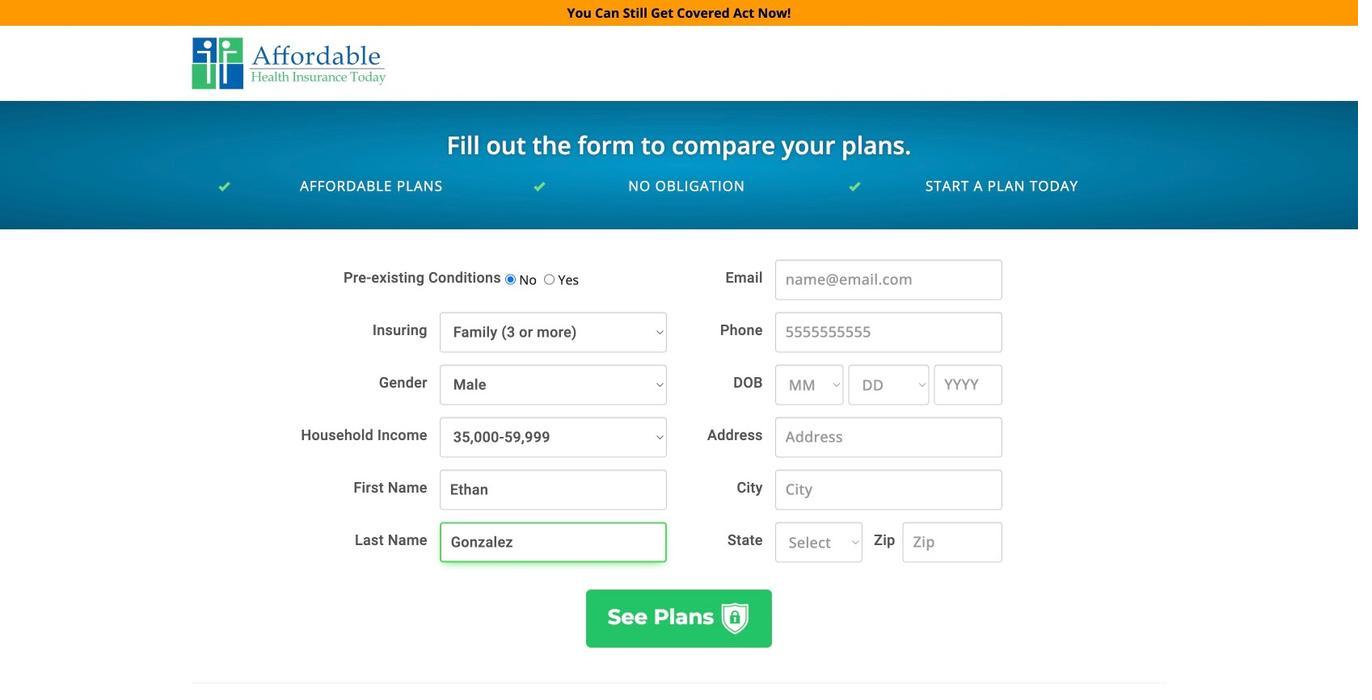 Task type: describe. For each thing, give the bounding box(es) containing it.
Last Name text field
[[440, 523, 667, 563]]

5555555555 telephone field
[[775, 313, 1003, 353]]

First Name text field
[[440, 470, 667, 511]]

secure icon image
[[720, 603, 751, 636]]



Task type: locate. For each thing, give the bounding box(es) containing it.
3 ok image from the left
[[849, 181, 864, 192]]

name@email.com email field
[[775, 260, 1003, 300]]

1 ok image from the left
[[218, 181, 234, 192]]

0 horizontal spatial ok image
[[218, 181, 234, 192]]

Address text field
[[775, 418, 1003, 458]]

ok image
[[218, 181, 234, 192], [534, 181, 549, 192], [849, 181, 864, 192]]

affortable health insurance today image
[[192, 36, 386, 91]]

City text field
[[775, 470, 1003, 511]]

2 horizontal spatial ok image
[[849, 181, 864, 192]]

1 horizontal spatial ok image
[[534, 181, 549, 192]]

None radio
[[505, 275, 516, 285], [544, 275, 555, 285], [505, 275, 516, 285], [544, 275, 555, 285]]

YYYY number field
[[934, 365, 1003, 406]]

Zip telephone field
[[903, 523, 1003, 563]]

2 ok image from the left
[[534, 181, 549, 192]]



